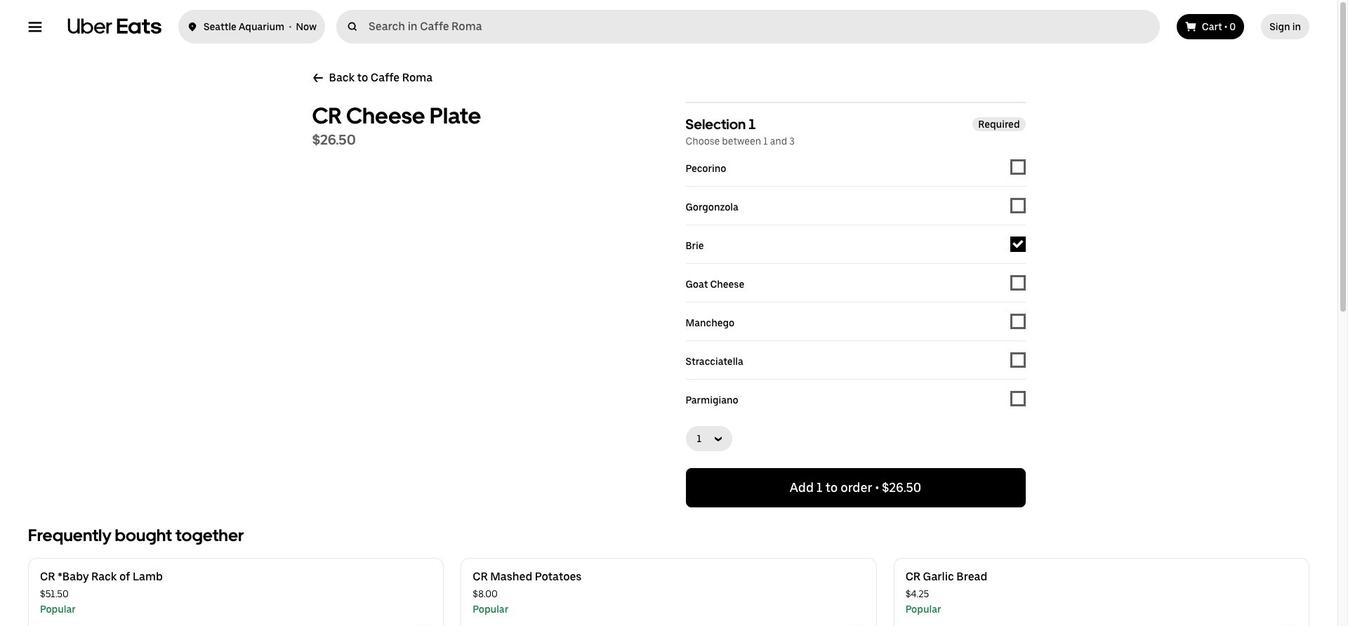 Task type: locate. For each thing, give the bounding box(es) containing it.
go back image
[[312, 72, 323, 84]]

deliver to image
[[187, 18, 198, 35]]

main navigation menu image
[[28, 20, 42, 34]]



Task type: describe. For each thing, give the bounding box(es) containing it.
Search in Caffe Roma text field
[[369, 19, 1154, 33]]

uber eats home image
[[67, 18, 162, 35]]



Task type: vqa. For each thing, say whether or not it's contained in the screenshot.
DELIVER TO image
yes



